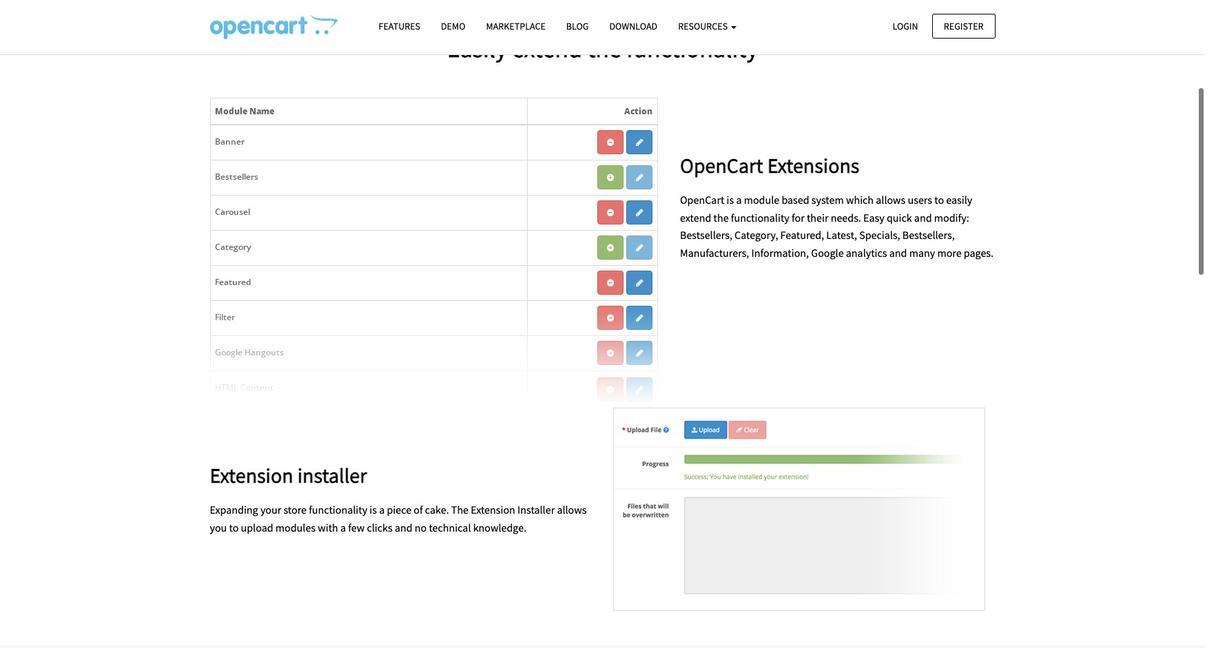 Task type: locate. For each thing, give the bounding box(es) containing it.
allows inside expanding your store functionality is a piece of cake. the extension installer allows you to upload modules with a few clicks and no technical knowledge.
[[557, 503, 587, 517]]

extend up manufacturers,
[[680, 211, 712, 224]]

few
[[348, 521, 365, 535]]

1 opencart from the top
[[680, 152, 764, 179]]

1 vertical spatial functionality
[[731, 211, 790, 224]]

functionality up the with
[[309, 503, 368, 517]]

functionality down module
[[731, 211, 790, 224]]

for
[[792, 211, 805, 224]]

0 vertical spatial extension
[[210, 463, 293, 489]]

the
[[587, 33, 622, 64], [714, 211, 729, 224]]

specials,
[[860, 228, 901, 242]]

opencart - features image
[[210, 14, 337, 39]]

extension up knowledge.
[[471, 503, 516, 517]]

a left piece
[[379, 503, 385, 517]]

0 horizontal spatial bestsellers,
[[680, 228, 733, 242]]

download
[[610, 20, 658, 32]]

0 horizontal spatial and
[[395, 521, 413, 535]]

1 vertical spatial allows
[[557, 503, 587, 517]]

a left few
[[340, 521, 346, 535]]

0 vertical spatial opencart
[[680, 152, 764, 179]]

modules
[[276, 521, 316, 535]]

1 horizontal spatial the
[[714, 211, 729, 224]]

0 vertical spatial is
[[727, 193, 734, 207]]

knowledge.
[[473, 521, 527, 535]]

functionality for expanding your store functionality is a piece of cake. the extension installer allows you to upload modules with a few clicks and no technical knowledge.
[[309, 503, 368, 517]]

1 horizontal spatial and
[[890, 246, 907, 260]]

0 vertical spatial and
[[915, 211, 932, 224]]

blog
[[567, 20, 589, 32]]

opencart extensions
[[680, 152, 860, 179]]

1 horizontal spatial to
[[935, 193, 944, 207]]

0 horizontal spatial extension
[[210, 463, 293, 489]]

opencart extensions image
[[210, 98, 658, 408]]

of
[[414, 503, 423, 517]]

extension
[[210, 463, 293, 489], [471, 503, 516, 517]]

extension up expanding
[[210, 463, 293, 489]]

2 vertical spatial and
[[395, 521, 413, 535]]

is left module
[[727, 193, 734, 207]]

2 vertical spatial functionality
[[309, 503, 368, 517]]

1 vertical spatial and
[[890, 246, 907, 260]]

a left module
[[736, 193, 742, 207]]

marketplace
[[486, 20, 546, 32]]

needs.
[[831, 211, 862, 224]]

1 horizontal spatial bestsellers,
[[903, 228, 955, 242]]

marketplace link
[[476, 14, 556, 39]]

0 vertical spatial a
[[736, 193, 742, 207]]

1 horizontal spatial extend
[[680, 211, 712, 224]]

1 vertical spatial a
[[379, 503, 385, 517]]

expanding your store functionality is a piece of cake. the extension installer allows you to upload modules with a few clicks and no technical knowledge.
[[210, 503, 587, 535]]

and left many
[[890, 246, 907, 260]]

opencart
[[680, 152, 764, 179], [680, 193, 725, 207]]

opencart is a module based system which allows users to easily extend the functionality for their needs. easy quick and modify: bestsellers, category, featured, latest, specials, bestsellers, manufacturers, information, google analytics and many more pages.
[[680, 193, 994, 260]]

0 horizontal spatial the
[[587, 33, 622, 64]]

manufacturers,
[[680, 246, 750, 260]]

extension installer
[[210, 463, 367, 489]]

allows inside opencart is a module based system which allows users to easily extend the functionality for their needs. easy quick and modify: bestsellers, category, featured, latest, specials, bestsellers, manufacturers, information, google analytics and many more pages.
[[876, 193, 906, 207]]

1 horizontal spatial extension
[[471, 503, 516, 517]]

2 vertical spatial a
[[340, 521, 346, 535]]

bestsellers, up manufacturers,
[[680, 228, 733, 242]]

extensions
[[768, 152, 860, 179]]

register link
[[932, 13, 996, 39]]

1 vertical spatial is
[[370, 503, 377, 517]]

and inside expanding your store functionality is a piece of cake. the extension installer allows you to upload modules with a few clicks and no technical knowledge.
[[395, 521, 413, 535]]

bestsellers, up many
[[903, 228, 955, 242]]

0 horizontal spatial allows
[[557, 503, 587, 517]]

to inside expanding your store functionality is a piece of cake. the extension installer allows you to upload modules with a few clicks and no technical knowledge.
[[229, 521, 239, 535]]

the up manufacturers,
[[714, 211, 729, 224]]

users
[[908, 193, 933, 207]]

opencart for opencart extensions
[[680, 152, 764, 179]]

2 horizontal spatial and
[[915, 211, 932, 224]]

1 horizontal spatial is
[[727, 193, 734, 207]]

and
[[915, 211, 932, 224], [890, 246, 907, 260], [395, 521, 413, 535]]

extend
[[512, 33, 582, 64], [680, 211, 712, 224]]

google
[[812, 246, 844, 260]]

opencart up manufacturers,
[[680, 193, 725, 207]]

is
[[727, 193, 734, 207], [370, 503, 377, 517]]

1 vertical spatial to
[[229, 521, 239, 535]]

0 vertical spatial allows
[[876, 193, 906, 207]]

allows right installer
[[557, 503, 587, 517]]

a
[[736, 193, 742, 207], [379, 503, 385, 517], [340, 521, 346, 535]]

you
[[210, 521, 227, 535]]

0 vertical spatial extend
[[512, 33, 582, 64]]

1 vertical spatial extend
[[680, 211, 712, 224]]

easily
[[947, 193, 973, 207]]

functionality inside expanding your store functionality is a piece of cake. the extension installer allows you to upload modules with a few clicks and no technical knowledge.
[[309, 503, 368, 517]]

the down blog
[[587, 33, 622, 64]]

to right you
[[229, 521, 239, 535]]

to
[[935, 193, 944, 207], [229, 521, 239, 535]]

a inside opencart is a module based system which allows users to easily extend the functionality for their needs. easy quick and modify: bestsellers, category, featured, latest, specials, bestsellers, manufacturers, information, google analytics and many more pages.
[[736, 193, 742, 207]]

and left no
[[395, 521, 413, 535]]

to right "users"
[[935, 193, 944, 207]]

0 horizontal spatial to
[[229, 521, 239, 535]]

1 vertical spatial opencart
[[680, 193, 725, 207]]

2 horizontal spatial a
[[736, 193, 742, 207]]

is inside opencart is a module based system which allows users to easily extend the functionality for their needs. easy quick and modify: bestsellers, category, featured, latest, specials, bestsellers, manufacturers, information, google analytics and many more pages.
[[727, 193, 734, 207]]

functionality down 'resources'
[[627, 33, 758, 64]]

extend down blog
[[512, 33, 582, 64]]

2 opencart from the top
[[680, 193, 725, 207]]

opencart inside opencart is a module based system which allows users to easily extend the functionality for their needs. easy quick and modify: bestsellers, category, featured, latest, specials, bestsellers, manufacturers, information, google analytics and many more pages.
[[680, 193, 725, 207]]

0 horizontal spatial a
[[340, 521, 346, 535]]

demo link
[[431, 14, 476, 39]]

1 vertical spatial the
[[714, 211, 729, 224]]

0 vertical spatial to
[[935, 193, 944, 207]]

0 horizontal spatial is
[[370, 503, 377, 517]]

bestsellers,
[[680, 228, 733, 242], [903, 228, 955, 242]]

the inside opencart is a module based system which allows users to easily extend the functionality for their needs. easy quick and modify: bestsellers, category, featured, latest, specials, bestsellers, manufacturers, information, google analytics and many more pages.
[[714, 211, 729, 224]]

allows up quick
[[876, 193, 906, 207]]

0 vertical spatial functionality
[[627, 33, 758, 64]]

opencart up module
[[680, 152, 764, 179]]

1 vertical spatial extension
[[471, 503, 516, 517]]

functionality inside opencart is a module based system which allows users to easily extend the functionality for their needs. easy quick and modify: bestsellers, category, featured, latest, specials, bestsellers, manufacturers, information, google analytics and many more pages.
[[731, 211, 790, 224]]

pages.
[[964, 246, 994, 260]]

functionality
[[627, 33, 758, 64], [731, 211, 790, 224], [309, 503, 368, 517]]

and down "users"
[[915, 211, 932, 224]]

1 horizontal spatial allows
[[876, 193, 906, 207]]

is up clicks
[[370, 503, 377, 517]]

allows
[[876, 193, 906, 207], [557, 503, 587, 517]]

system
[[812, 193, 844, 207]]

quick
[[887, 211, 912, 224]]



Task type: describe. For each thing, give the bounding box(es) containing it.
blog link
[[556, 14, 599, 39]]

extension installer image
[[613, 408, 985, 611]]

latest,
[[827, 228, 857, 242]]

piece
[[387, 503, 412, 517]]

features
[[379, 20, 420, 32]]

1 bestsellers, from the left
[[680, 228, 733, 242]]

functionality for easily extend the functionality
[[627, 33, 758, 64]]

many
[[910, 246, 936, 260]]

resources link
[[668, 14, 747, 39]]

register
[[944, 20, 984, 32]]

which
[[846, 193, 874, 207]]

the
[[451, 503, 469, 517]]

expanding
[[210, 503, 258, 517]]

upload
[[241, 521, 273, 535]]

your
[[260, 503, 281, 517]]

is inside expanding your store functionality is a piece of cake. the extension installer allows you to upload modules with a few clicks and no technical knowledge.
[[370, 503, 377, 517]]

easily
[[447, 33, 507, 64]]

opencart for opencart is a module based system which allows users to easily extend the functionality for their needs. easy quick and modify: bestsellers, category, featured, latest, specials, bestsellers, manufacturers, information, google analytics and many more pages.
[[680, 193, 725, 207]]

installer
[[518, 503, 555, 517]]

easily extend the functionality
[[447, 33, 758, 64]]

features link
[[368, 14, 431, 39]]

installer
[[298, 463, 367, 489]]

more
[[938, 246, 962, 260]]

extend inside opencart is a module based system which allows users to easily extend the functionality for their needs. easy quick and modify: bestsellers, category, featured, latest, specials, bestsellers, manufacturers, information, google analytics and many more pages.
[[680, 211, 712, 224]]

modify:
[[935, 211, 970, 224]]

store
[[284, 503, 307, 517]]

cake.
[[425, 503, 449, 517]]

module
[[744, 193, 780, 207]]

to inside opencart is a module based system which allows users to easily extend the functionality for their needs. easy quick and modify: bestsellers, category, featured, latest, specials, bestsellers, manufacturers, information, google analytics and many more pages.
[[935, 193, 944, 207]]

0 vertical spatial the
[[587, 33, 622, 64]]

category,
[[735, 228, 779, 242]]

2 bestsellers, from the left
[[903, 228, 955, 242]]

login
[[893, 20, 919, 32]]

download link
[[599, 14, 668, 39]]

their
[[807, 211, 829, 224]]

0 horizontal spatial extend
[[512, 33, 582, 64]]

featured,
[[781, 228, 825, 242]]

information,
[[752, 246, 809, 260]]

based
[[782, 193, 810, 207]]

with
[[318, 521, 338, 535]]

login link
[[881, 13, 930, 39]]

resources
[[678, 20, 730, 32]]

no
[[415, 521, 427, 535]]

1 horizontal spatial a
[[379, 503, 385, 517]]

easy
[[864, 211, 885, 224]]

demo
[[441, 20, 466, 32]]

clicks
[[367, 521, 393, 535]]

analytics
[[846, 246, 888, 260]]

extension inside expanding your store functionality is a piece of cake. the extension installer allows you to upload modules with a few clicks and no technical knowledge.
[[471, 503, 516, 517]]

technical
[[429, 521, 471, 535]]



Task type: vqa. For each thing, say whether or not it's contained in the screenshot.
the users
yes



